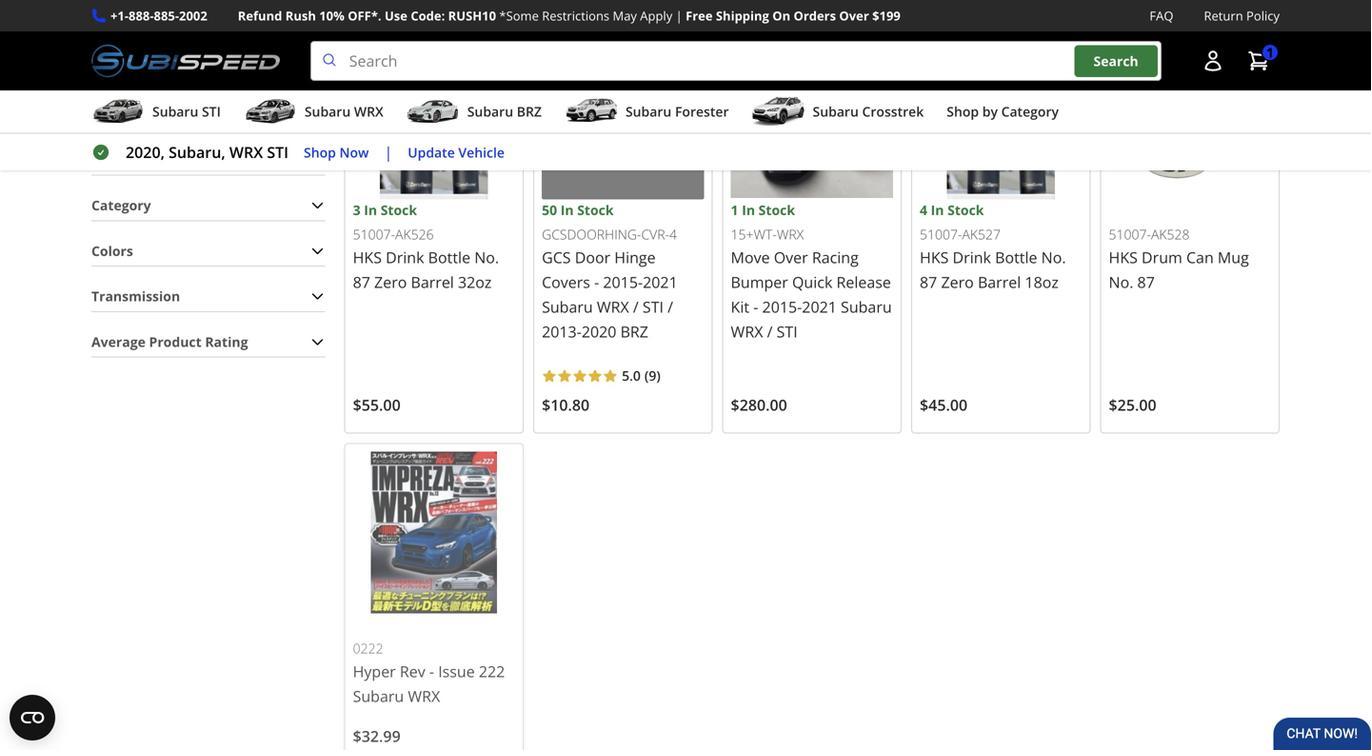 Task type: vqa. For each thing, say whether or not it's contained in the screenshot.
the right BOTTLE
yes



Task type: describe. For each thing, give the bounding box(es) containing it.
(
[[645, 367, 649, 385]]

on
[[773, 7, 791, 24]]

forester
[[675, 103, 729, 121]]

quick
[[792, 272, 833, 292]]

2015- inside 50 in stock gcsdoorhing-cvr-4 gcs door hinge covers - 2015-2021 subaru wrx / sti / 2013-2020 brz
[[603, 272, 643, 292]]

hks drum can mug no. 87 image
[[1109, 37, 1271, 200]]

free
[[686, 7, 713, 24]]

+1-888-885-2002
[[110, 7, 207, 24]]

subaru crosstrek
[[813, 103, 924, 121]]

a subaru brz thumbnail image image
[[406, 97, 460, 126]]

return policy link
[[1204, 6, 1280, 26]]

kit
[[731, 297, 750, 317]]

rev
[[400, 662, 425, 682]]

stock for gcs door hinge covers - 2015-2021 subaru wrx / sti / 2013-2020 brz
[[577, 201, 614, 219]]

drink for hks drink bottle no. 87 zero barrel 18oz
[[953, 247, 991, 268]]

release
[[837, 272, 891, 292]]

faq link
[[1150, 6, 1174, 26]]

$55.00
[[353, 395, 401, 415]]

in for gcs door hinge covers - 2015-2021 subaru wrx / sti / 2013-2020 brz
[[561, 201, 574, 219]]

2002
[[179, 7, 207, 24]]

bottle for 18oz
[[995, 247, 1038, 268]]

issue
[[438, 662, 475, 682]]

subaru wrx
[[305, 103, 384, 121]]

$280.00
[[731, 395, 787, 415]]

now
[[340, 143, 369, 161]]

subaru up subaru,
[[152, 103, 198, 121]]

update vehicle
[[408, 143, 505, 161]]

by
[[983, 103, 998, 121]]

51007- for hks drink bottle no. 87 zero barrel 32oz
[[353, 225, 395, 243]]

sti inside 50 in stock gcsdoorhing-cvr-4 gcs door hinge covers - 2015-2021 subaru wrx / sti / 2013-2020 brz
[[643, 297, 664, 317]]

$32.99
[[353, 726, 401, 747]]

shop for shop now
[[304, 143, 336, 161]]

$10.80
[[542, 395, 590, 415]]

colors button
[[91, 237, 325, 266]]

50 in stock gcsdoorhing-cvr-4 gcs door hinge covers - 2015-2021 subaru wrx / sti / 2013-2020 brz
[[542, 201, 678, 342]]

5.0 ( 9 )
[[622, 367, 661, 385]]

search input field
[[310, 41, 1162, 81]]

)
[[657, 367, 661, 385]]

- inside hyper rev - issue 222 subaru wrx
[[429, 662, 434, 682]]

50
[[542, 201, 557, 219]]

stock for hks drink bottle no. 87 zero barrel 32oz
[[381, 201, 417, 219]]

1 for 1
[[1267, 43, 1274, 61]]

87 for hks drink bottle no. 87 zero barrel 32oz
[[353, 272, 370, 292]]

51007-ak528 hks drum can mug no. 87
[[1109, 225, 1249, 292]]

5.0
[[622, 367, 641, 385]]

+1-888-885-2002 link
[[110, 6, 207, 26]]

subispeed logo image
[[91, 41, 280, 81]]

subaru right a subaru crosstrek thumbnail image
[[813, 103, 859, 121]]

subaru forester button
[[565, 94, 729, 133]]

wrx up quick
[[777, 225, 804, 243]]

update vehicle button
[[408, 142, 505, 163]]

hinge
[[615, 247, 656, 268]]

product
[[149, 333, 202, 351]]

4 in stock 51007-ak527 hks drink bottle no. 87 zero barrel 18oz
[[920, 201, 1066, 292]]

no. for 32oz
[[475, 247, 499, 268]]

hyper rev - issue 222 subaru wrx
[[353, 662, 505, 707]]

subaru brz button
[[406, 94, 542, 133]]

hks drink bottle no. 87 zero barrel 32oz image
[[353, 37, 515, 200]]

rush
[[285, 7, 316, 24]]

in for move over racing bumper quick release kit - 2015-2021 subaru wrx / sti
[[742, 201, 755, 219]]

hyper rev - issue 222 subaru wrx image
[[353, 452, 515, 614]]

shop for shop by category
[[947, 103, 979, 121]]

wrx inside hyper rev - issue 222 subaru wrx
[[408, 686, 440, 707]]

/ for sti
[[668, 297, 673, 317]]

reset
[[286, 78, 325, 99]]

2015- inside the 1 in stock 15+wt-wrx move over racing bumper quick release kit - 2015-2021 subaru wrx / sti
[[762, 297, 802, 317]]

222
[[479, 662, 505, 682]]

category button
[[91, 191, 325, 220]]

ak526
[[395, 225, 434, 243]]

bumper
[[731, 272, 788, 292]]

orders
[[794, 7, 836, 24]]

mug
[[1218, 247, 1249, 268]]

in for hks drink bottle no. 87 zero barrel 18oz
[[931, 201, 944, 219]]

subaru,
[[169, 142, 225, 163]]

hks for hks drink bottle no. 87 zero barrel 32oz
[[353, 247, 382, 268]]

1 button
[[1238, 42, 1280, 80]]

category
[[1002, 103, 1059, 121]]

can
[[1187, 247, 1214, 268]]

transmission
[[91, 287, 180, 305]]

2020, subaru, wrx sti
[[126, 142, 289, 163]]

rating
[[205, 333, 248, 351]]

Max text field
[[187, 68, 271, 114]]

door
[[575, 247, 611, 268]]

subaru forester
[[626, 103, 729, 121]]

update
[[408, 143, 455, 161]]

cvr-
[[641, 225, 670, 243]]

vehicle
[[459, 143, 505, 161]]

button image
[[1202, 50, 1225, 73]]

- inside the 1 in stock 15+wt-wrx move over racing bumper quick release kit - 2015-2021 subaru wrx / sti
[[754, 297, 759, 317]]

policy
[[1247, 7, 1280, 24]]

shop by category button
[[947, 94, 1059, 133]]

subaru brz
[[467, 103, 542, 121]]

0222
[[353, 640, 383, 658]]

9
[[649, 367, 657, 385]]

barrel for 32oz
[[411, 272, 454, 292]]

gcs
[[542, 247, 571, 268]]

over inside the 1 in stock 15+wt-wrx move over racing bumper quick release kit - 2015-2021 subaru wrx / sti
[[774, 247, 808, 268]]

0 horizontal spatial /
[[633, 297, 639, 317]]

wrx inside 50 in stock gcsdoorhing-cvr-4 gcs door hinge covers - 2015-2021 subaru wrx / sti / 2013-2020 brz
[[597, 297, 629, 317]]

subaru down reset
[[305, 103, 351, 121]]

brz inside 50 in stock gcsdoorhing-cvr-4 gcs door hinge covers - 2015-2021 subaru wrx / sti / 2013-2020 brz
[[621, 321, 649, 342]]

a subaru wrx thumbnail image image
[[244, 97, 297, 126]]

may
[[613, 7, 637, 24]]

move
[[731, 247, 770, 268]]

min
[[91, 48, 116, 66]]

gcsdoorhing-
[[542, 225, 641, 243]]

subaru inside 'dropdown button'
[[626, 103, 672, 121]]

bottle for 32oz
[[428, 247, 471, 268]]

51007- inside 51007-ak528 hks drum can mug no. 87
[[1109, 225, 1151, 243]]

drum
[[1142, 247, 1183, 268]]

use
[[385, 7, 408, 24]]



Task type: locate. For each thing, give the bounding box(es) containing it.
brz
[[517, 103, 542, 121], [621, 321, 649, 342]]

*some
[[499, 7, 539, 24]]

0 horizontal spatial no.
[[475, 247, 499, 268]]

subaru crosstrek button
[[752, 94, 924, 133]]

87 right 'release'
[[920, 272, 937, 292]]

0 horizontal spatial shop
[[304, 143, 336, 161]]

move over racing bumper quick release kit - 2015-2021 subaru wrx / sti image
[[731, 37, 893, 200]]

1 horizontal spatial no.
[[1042, 247, 1066, 268]]

1 horizontal spatial 2015-
[[762, 297, 802, 317]]

shop by category
[[947, 103, 1059, 121]]

faq
[[1150, 7, 1174, 24]]

shop now
[[304, 143, 369, 161]]

no. up '32oz'
[[475, 247, 499, 268]]

stock inside the 1 in stock 15+wt-wrx move over racing bumper quick release kit - 2015-2021 subaru wrx / sti
[[759, 201, 795, 219]]

brz inside dropdown button
[[517, 103, 542, 121]]

subaru inside 50 in stock gcsdoorhing-cvr-4 gcs door hinge covers - 2015-2021 subaru wrx / sti / 2013-2020 brz
[[542, 297, 593, 317]]

open widget image
[[10, 695, 55, 741]]

zero down ak527
[[941, 272, 974, 292]]

bottle
[[428, 247, 471, 268], [995, 247, 1038, 268]]

transmission button
[[91, 282, 325, 311]]

sti down hinge
[[643, 297, 664, 317]]

1 vertical spatial over
[[774, 247, 808, 268]]

1 horizontal spatial barrel
[[978, 272, 1021, 292]]

subaru sti button
[[91, 94, 221, 133]]

4 in from the left
[[931, 201, 944, 219]]

subaru down 'release'
[[841, 297, 892, 317]]

wrx up the 2020
[[597, 297, 629, 317]]

51007- inside 3 in stock 51007-ak526 hks drink bottle no. 87 zero barrel 32oz
[[353, 225, 395, 243]]

0 horizontal spatial 2015-
[[603, 272, 643, 292]]

1 horizontal spatial brz
[[621, 321, 649, 342]]

0 horizontal spatial |
[[384, 142, 393, 163]]

2020,
[[126, 142, 165, 163]]

10%
[[319, 7, 345, 24]]

1 horizontal spatial 51007-
[[920, 225, 962, 243]]

2013-
[[542, 321, 582, 342]]

2 barrel from the left
[[978, 272, 1021, 292]]

- right kit
[[754, 297, 759, 317]]

/ left kit
[[668, 297, 673, 317]]

87 inside 4 in stock 51007-ak527 hks drink bottle no. 87 zero barrel 18oz
[[920, 272, 937, 292]]

reset button
[[286, 66, 325, 112]]

stock inside 50 in stock gcsdoorhing-cvr-4 gcs door hinge covers - 2015-2021 subaru wrx / sti / 2013-2020 brz
[[577, 201, 614, 219]]

888-
[[129, 7, 154, 24]]

1 87 from the left
[[353, 272, 370, 292]]

3 hks from the left
[[1109, 247, 1138, 268]]

search button
[[1075, 45, 1158, 77]]

1 horizontal spatial 4
[[920, 201, 928, 219]]

| right now
[[384, 142, 393, 163]]

1 horizontal spatial |
[[676, 7, 683, 24]]

subaru
[[152, 103, 198, 121], [305, 103, 351, 121], [467, 103, 513, 121], [626, 103, 672, 121], [813, 103, 859, 121], [841, 297, 892, 317], [542, 297, 593, 317], [353, 686, 404, 707]]

1 up the 15+wt-
[[731, 201, 739, 219]]

over left $199
[[839, 7, 869, 24]]

3 51007- from the left
[[1109, 225, 1151, 243]]

shop left now
[[304, 143, 336, 161]]

zero down ak526
[[374, 272, 407, 292]]

2021 down quick
[[802, 297, 837, 317]]

subaru inside hyper rev - issue 222 subaru wrx
[[353, 686, 404, 707]]

barrel left 18oz
[[978, 272, 1021, 292]]

0 vertical spatial over
[[839, 7, 869, 24]]

1 vertical spatial brz
[[621, 321, 649, 342]]

0 vertical spatial 2021
[[643, 272, 678, 292]]

1 horizontal spatial shop
[[947, 103, 979, 121]]

ak528
[[1151, 225, 1190, 243]]

in inside 50 in stock gcsdoorhing-cvr-4 gcs door hinge covers - 2015-2021 subaru wrx / sti / 2013-2020 brz
[[561, 201, 574, 219]]

1 horizontal spatial drink
[[953, 247, 991, 268]]

51007- for hks drink bottle no. 87 zero barrel 18oz
[[920, 225, 962, 243]]

3 stock from the left
[[577, 201, 614, 219]]

shop now link
[[304, 142, 369, 163]]

/ down hinge
[[633, 297, 639, 317]]

- right rev
[[429, 662, 434, 682]]

87 down the 3
[[353, 272, 370, 292]]

bottle up '32oz'
[[428, 247, 471, 268]]

1 horizontal spatial zero
[[941, 272, 974, 292]]

wrx up now
[[354, 103, 384, 121]]

barrel
[[411, 272, 454, 292], [978, 272, 1021, 292]]

max
[[187, 48, 214, 66]]

sti down quick
[[777, 321, 798, 342]]

0 horizontal spatial brz
[[517, 103, 542, 121]]

stock up the 15+wt-
[[759, 201, 795, 219]]

over up quick
[[774, 247, 808, 268]]

racing
[[812, 247, 859, 268]]

0 vertical spatial |
[[676, 7, 683, 24]]

maximum slider
[[306, 18, 325, 37]]

stock for hks drink bottle no. 87 zero barrel 18oz
[[948, 201, 984, 219]]

0 horizontal spatial 1
[[731, 201, 739, 219]]

2 bottle from the left
[[995, 247, 1038, 268]]

a subaru forester thumbnail image image
[[565, 97, 618, 126]]

subaru down "covers"
[[542, 297, 593, 317]]

in inside 4 in stock 51007-ak527 hks drink bottle no. 87 zero barrel 18oz
[[931, 201, 944, 219]]

0 vertical spatial 4
[[920, 201, 928, 219]]

drink down ak527
[[953, 247, 991, 268]]

barrel inside 4 in stock 51007-ak527 hks drink bottle no. 87 zero barrel 18oz
[[978, 272, 1021, 292]]

1 hks from the left
[[353, 247, 382, 268]]

no. inside 4 in stock 51007-ak527 hks drink bottle no. 87 zero barrel 18oz
[[1042, 247, 1066, 268]]

covers
[[542, 272, 590, 292]]

1 drink from the left
[[386, 247, 424, 268]]

a subaru crosstrek thumbnail image image
[[752, 97, 805, 126]]

0 horizontal spatial 2021
[[643, 272, 678, 292]]

1 stock from the left
[[381, 201, 417, 219]]

refund rush 10% off*. use code: rush10 *some restrictions may apply | free shipping on orders over $199
[[238, 7, 901, 24]]

hks inside 3 in stock 51007-ak526 hks drink bottle no. 87 zero barrel 32oz
[[353, 247, 382, 268]]

no. for 18oz
[[1042, 247, 1066, 268]]

3 in stock 51007-ak526 hks drink bottle no. 87 zero barrel 32oz
[[353, 201, 499, 292]]

$199
[[873, 7, 901, 24]]

1 horizontal spatial 1
[[1267, 43, 1274, 61]]

hks inside 51007-ak528 hks drum can mug no. 87
[[1109, 247, 1138, 268]]

| left free
[[676, 7, 683, 24]]

in inside the 1 in stock 15+wt-wrx move over racing bumper quick release kit - 2015-2021 subaru wrx / sti
[[742, 201, 755, 219]]

no. up 18oz
[[1042, 247, 1066, 268]]

in inside 3 in stock 51007-ak526 hks drink bottle no. 87 zero barrel 32oz
[[364, 201, 377, 219]]

off*.
[[348, 7, 382, 24]]

1 inside button
[[1267, 43, 1274, 61]]

average product rating
[[91, 333, 248, 351]]

shop
[[947, 103, 979, 121], [304, 143, 336, 161]]

1 barrel from the left
[[411, 272, 454, 292]]

0 vertical spatial brz
[[517, 103, 542, 121]]

stock inside 4 in stock 51007-ak527 hks drink bottle no. 87 zero barrel 18oz
[[948, 201, 984, 219]]

1 vertical spatial -
[[754, 297, 759, 317]]

0 vertical spatial 1
[[1267, 43, 1274, 61]]

0 horizontal spatial 4
[[670, 225, 677, 243]]

0 horizontal spatial drink
[[386, 247, 424, 268]]

3 in from the left
[[561, 201, 574, 219]]

brz left a subaru forester thumbnail image
[[517, 103, 542, 121]]

4 inside 50 in stock gcsdoorhing-cvr-4 gcs door hinge covers - 2015-2021 subaru wrx / sti / 2013-2020 brz
[[670, 225, 677, 243]]

sti down a subaru wrx thumbnail image
[[267, 142, 289, 163]]

sti inside 'subaru sti' dropdown button
[[202, 103, 221, 121]]

1 vertical spatial 2021
[[802, 297, 837, 317]]

hyper
[[353, 662, 396, 682]]

sti inside the 1 in stock 15+wt-wrx move over racing bumper quick release kit - 2015-2021 subaru wrx / sti
[[777, 321, 798, 342]]

87 inside 3 in stock 51007-ak526 hks drink bottle no. 87 zero barrel 32oz
[[353, 272, 370, 292]]

1
[[1267, 43, 1274, 61], [731, 201, 739, 219]]

brz right the 2020
[[621, 321, 649, 342]]

2021 inside the 1 in stock 15+wt-wrx move over racing bumper quick release kit - 2015-2021 subaru wrx / sti
[[802, 297, 837, 317]]

2 horizontal spatial 51007-
[[1109, 225, 1151, 243]]

1 in from the left
[[364, 201, 377, 219]]

1 51007- from the left
[[353, 225, 395, 243]]

stock inside 3 in stock 51007-ak526 hks drink bottle no. 87 zero barrel 32oz
[[381, 201, 417, 219]]

stock up ak526
[[381, 201, 417, 219]]

drink inside 4 in stock 51007-ak527 hks drink bottle no. 87 zero barrel 18oz
[[953, 247, 991, 268]]

shop inside dropdown button
[[947, 103, 979, 121]]

bottle up 18oz
[[995, 247, 1038, 268]]

wrx down rev
[[408, 686, 440, 707]]

0 vertical spatial 2015-
[[603, 272, 643, 292]]

2 horizontal spatial hks
[[1109, 247, 1138, 268]]

ak527
[[962, 225, 1001, 243]]

-
[[594, 272, 599, 292], [754, 297, 759, 317], [429, 662, 434, 682]]

1 for 1 in stock 15+wt-wrx move over racing bumper quick release kit - 2015-2021 subaru wrx / sti
[[731, 201, 739, 219]]

1 horizontal spatial hks
[[920, 247, 949, 268]]

hks for hks drink bottle no. 87 zero barrel 18oz
[[920, 247, 949, 268]]

2 87 from the left
[[920, 272, 937, 292]]

wrx down kit
[[731, 321, 763, 342]]

0 horizontal spatial over
[[774, 247, 808, 268]]

2 zero from the left
[[941, 272, 974, 292]]

87 down drum
[[1138, 272, 1155, 292]]

4 stock from the left
[[948, 201, 984, 219]]

no. inside 51007-ak528 hks drum can mug no. 87
[[1109, 272, 1134, 292]]

wrx inside dropdown button
[[354, 103, 384, 121]]

zero inside 4 in stock 51007-ak527 hks drink bottle no. 87 zero barrel 18oz
[[941, 272, 974, 292]]

return
[[1204, 7, 1244, 24]]

a subaru sti thumbnail image image
[[91, 97, 145, 126]]

|
[[676, 7, 683, 24], [384, 142, 393, 163]]

3
[[353, 201, 361, 219]]

gcs door hinge covers - 2015-2021 subaru wrx / sti / 2013-2020 brz image
[[542, 37, 704, 200]]

refund
[[238, 7, 282, 24]]

2015- down bumper
[[762, 297, 802, 317]]

/
[[633, 297, 639, 317], [668, 297, 673, 317], [767, 321, 773, 342]]

0 horizontal spatial zero
[[374, 272, 407, 292]]

zero for hks drink bottle no. 87 zero barrel 18oz
[[941, 272, 974, 292]]

zero inside 3 in stock 51007-ak526 hks drink bottle no. 87 zero barrel 32oz
[[374, 272, 407, 292]]

885-
[[154, 7, 179, 24]]

2 drink from the left
[[953, 247, 991, 268]]

2021 down hinge
[[643, 272, 678, 292]]

rush10
[[448, 7, 496, 24]]

18oz
[[1025, 272, 1059, 292]]

barrel for 18oz
[[978, 272, 1021, 292]]

subaru down hyper at the left
[[353, 686, 404, 707]]

average product rating button
[[91, 328, 325, 357]]

search
[[1094, 52, 1139, 70]]

2 horizontal spatial 87
[[1138, 272, 1155, 292]]

32oz
[[458, 272, 492, 292]]

2 stock from the left
[[759, 201, 795, 219]]

drink for hks drink bottle no. 87 zero barrel 32oz
[[386, 247, 424, 268]]

$25.00
[[1109, 395, 1157, 415]]

1 zero from the left
[[374, 272, 407, 292]]

0 horizontal spatial hks
[[353, 247, 382, 268]]

1 horizontal spatial 87
[[920, 272, 937, 292]]

1 vertical spatial |
[[384, 142, 393, 163]]

15+wt-
[[731, 225, 777, 243]]

1 down policy
[[1267, 43, 1274, 61]]

2 51007- from the left
[[920, 225, 962, 243]]

stock up ak527
[[948, 201, 984, 219]]

0 vertical spatial shop
[[947, 103, 979, 121]]

1 inside the 1 in stock 15+wt-wrx move over racing bumper quick release kit - 2015-2021 subaru wrx / sti
[[731, 201, 739, 219]]

wrx down a subaru wrx thumbnail image
[[229, 142, 263, 163]]

51007- inside 4 in stock 51007-ak527 hks drink bottle no. 87 zero barrel 18oz
[[920, 225, 962, 243]]

subaru up vehicle
[[467, 103, 513, 121]]

87 for hks drink bottle no. 87 zero barrel 18oz
[[920, 272, 937, 292]]

4 inside 4 in stock 51007-ak527 hks drink bottle no. 87 zero barrel 18oz
[[920, 201, 928, 219]]

barrel left '32oz'
[[411, 272, 454, 292]]

- down door
[[594, 272, 599, 292]]

hks drink bottle no. 87 zero barrel 18oz image
[[920, 37, 1082, 200]]

zero for hks drink bottle no. 87 zero barrel 32oz
[[374, 272, 407, 292]]

drink inside 3 in stock 51007-ak526 hks drink bottle no. 87 zero barrel 32oz
[[386, 247, 424, 268]]

hks inside 4 in stock 51007-ak527 hks drink bottle no. 87 zero barrel 18oz
[[920, 247, 949, 268]]

87 inside 51007-ak528 hks drum can mug no. 87
[[1138, 272, 1155, 292]]

Min text field
[[91, 68, 175, 114]]

2021
[[643, 272, 678, 292], [802, 297, 837, 317]]

0 vertical spatial -
[[594, 272, 599, 292]]

barrel inside 3 in stock 51007-ak526 hks drink bottle no. 87 zero barrel 32oz
[[411, 272, 454, 292]]

bottle inside 3 in stock 51007-ak526 hks drink bottle no. 87 zero barrel 32oz
[[428, 247, 471, 268]]

1 vertical spatial 2015-
[[762, 297, 802, 317]]

stock
[[381, 201, 417, 219], [759, 201, 795, 219], [577, 201, 614, 219], [948, 201, 984, 219]]

minimum slider
[[91, 18, 110, 37]]

1 horizontal spatial over
[[839, 7, 869, 24]]

2 in from the left
[[742, 201, 755, 219]]

restrictions
[[542, 7, 610, 24]]

zero
[[374, 272, 407, 292], [941, 272, 974, 292]]

2015- down hinge
[[603, 272, 643, 292]]

shop left 'by'
[[947, 103, 979, 121]]

2 horizontal spatial -
[[754, 297, 759, 317]]

subaru inside the 1 in stock 15+wt-wrx move over racing bumper quick release kit - 2015-2021 subaru wrx / sti
[[841, 297, 892, 317]]

1 horizontal spatial 2021
[[802, 297, 837, 317]]

subaru left 'forester'
[[626, 103, 672, 121]]

2021 inside 50 in stock gcsdoorhing-cvr-4 gcs door hinge covers - 2015-2021 subaru wrx / sti / 2013-2020 brz
[[643, 272, 678, 292]]

51007-
[[353, 225, 395, 243], [920, 225, 962, 243], [1109, 225, 1151, 243]]

/ down bumper
[[767, 321, 773, 342]]

1 vertical spatial 1
[[731, 201, 739, 219]]

over
[[839, 7, 869, 24], [774, 247, 808, 268]]

sti up 2020, subaru, wrx sti
[[202, 103, 221, 121]]

shipping
[[716, 7, 769, 24]]

no. right 18oz
[[1109, 272, 1134, 292]]

stock for move over racing bumper quick release kit - 2015-2021 subaru wrx / sti
[[759, 201, 795, 219]]

/ inside the 1 in stock 15+wt-wrx move over racing bumper quick release kit - 2015-2021 subaru wrx / sti
[[767, 321, 773, 342]]

colors
[[91, 242, 133, 260]]

0 horizontal spatial 51007-
[[353, 225, 395, 243]]

apply
[[640, 7, 673, 24]]

3 87 from the left
[[1138, 272, 1155, 292]]

+1-
[[110, 7, 129, 24]]

in for hks drink bottle no. 87 zero barrel 32oz
[[364, 201, 377, 219]]

1 bottle from the left
[[428, 247, 471, 268]]

bottle inside 4 in stock 51007-ak527 hks drink bottle no. 87 zero barrel 18oz
[[995, 247, 1038, 268]]

2 horizontal spatial /
[[767, 321, 773, 342]]

stock up gcsdoorhing-
[[577, 201, 614, 219]]

/ for wrx
[[767, 321, 773, 342]]

average
[[91, 333, 146, 351]]

drink down ak526
[[386, 247, 424, 268]]

- inside 50 in stock gcsdoorhing-cvr-4 gcs door hinge covers - 2015-2021 subaru wrx / sti / 2013-2020 brz
[[594, 272, 599, 292]]

1 horizontal spatial bottle
[[995, 247, 1038, 268]]

2 horizontal spatial no.
[[1109, 272, 1134, 292]]

2 hks from the left
[[920, 247, 949, 268]]

1 vertical spatial 4
[[670, 225, 677, 243]]

1 vertical spatial shop
[[304, 143, 336, 161]]

0 horizontal spatial bottle
[[428, 247, 471, 268]]

crosstrek
[[862, 103, 924, 121]]

1 horizontal spatial /
[[668, 297, 673, 317]]

code:
[[411, 7, 445, 24]]

0 horizontal spatial 87
[[353, 272, 370, 292]]

2020
[[582, 321, 617, 342]]

2 vertical spatial -
[[429, 662, 434, 682]]

1 horizontal spatial -
[[594, 272, 599, 292]]

in
[[364, 201, 377, 219], [742, 201, 755, 219], [561, 201, 574, 219], [931, 201, 944, 219]]

no. inside 3 in stock 51007-ak526 hks drink bottle no. 87 zero barrel 32oz
[[475, 247, 499, 268]]

hks
[[353, 247, 382, 268], [920, 247, 949, 268], [1109, 247, 1138, 268]]

0 horizontal spatial barrel
[[411, 272, 454, 292]]

category
[[91, 196, 151, 214]]

0 horizontal spatial -
[[429, 662, 434, 682]]



